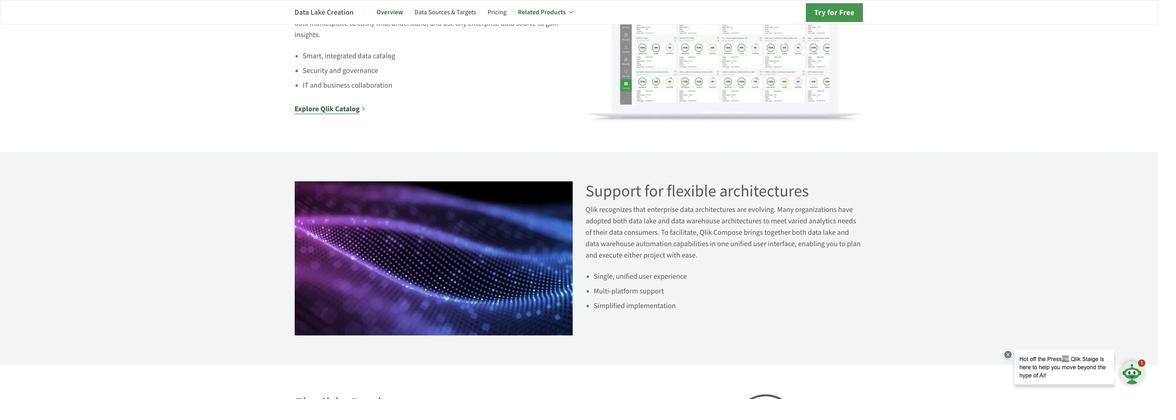 Task type: locate. For each thing, give the bounding box(es) containing it.
in up users
[[503, 0, 509, 5]]

builds
[[336, 0, 355, 5]]

either
[[624, 251, 642, 260]]

1 vertical spatial your
[[331, 7, 345, 17]]

related products link
[[518, 2, 573, 22]]

0 horizontal spatial user
[[639, 272, 652, 281]]

unified inside qlik recognizes that enterprise data architectures are evolving. many organizations have adopted both data lake and data warehouse architectures to meet varied analytics needs of their data consumers. to facilitate, qlik compose brings together both data lake and data warehouse automation capabilities in one unified user interface, enabling you to plan and execute either project with ease.
[[730, 239, 752, 249]]

are
[[737, 205, 747, 214]]

0 horizontal spatial of
[[460, 0, 466, 5]]

1 vertical spatial of
[[586, 228, 592, 237]]

0 vertical spatial in
[[503, 0, 509, 5]]

0 vertical spatial a
[[357, 0, 360, 5]]

1 horizontal spatial in
[[710, 239, 716, 249]]

data up the insights.
[[295, 19, 308, 28]]

of left their
[[586, 228, 592, 237]]

data lake creation menu bar
[[295, 2, 585, 22]]

1 horizontal spatial user
[[753, 239, 767, 249]]

1 horizontal spatial unified
[[730, 239, 752, 249]]

any
[[456, 19, 467, 28]]

lake
[[526, 0, 538, 5], [644, 216, 657, 226], [823, 228, 836, 237]]

and right it
[[310, 81, 322, 90]]

2 horizontal spatial lake
[[823, 228, 836, 237]]

0 horizontal spatial catalog
[[373, 51, 395, 61]]

1 vertical spatial for
[[645, 181, 664, 201]]

unified down brings in the bottom right of the page
[[730, 239, 752, 249]]

1 horizontal spatial for
[[828, 7, 838, 18]]

0 horizontal spatial warehouse
[[601, 239, 635, 249]]

0 vertical spatial catalog
[[436, 0, 458, 5]]

0 vertical spatial unified
[[730, 239, 752, 249]]

enterprise inside qlik recognizes that enterprise data architectures are evolving. many organizations have adopted both data lake and data warehouse architectures to meet varied analytics needs of their data consumers. to facilitate, qlik compose brings together both data lake and data warehouse automation capabilities in one unified user interface, enabling you to plan and execute either project with ease.
[[647, 205, 679, 214]]

warehouse up 'execute'
[[601, 239, 635, 249]]

no
[[388, 7, 396, 17]]

enterprise up to
[[647, 205, 679, 214]]

to
[[661, 228, 669, 237]]

data sources & targets
[[415, 8, 476, 16]]

both down recognizes
[[613, 216, 627, 226]]

of
[[460, 0, 466, 5], [586, 228, 592, 237]]

0 vertical spatial both
[[613, 216, 627, 226]]

your down builds
[[331, 7, 345, 17]]

0 horizontal spatial enterprise
[[468, 19, 499, 28]]

of inside qlik recognizes that enterprise data architectures are evolving. many organizations have adopted both data lake and data warehouse architectures to meet varied analytics needs of their data consumers. to facilitate, qlik compose brings together both data lake and data warehouse automation capabilities in one unified user interface, enabling you to plan and execute either project with ease.
[[586, 228, 592, 237]]

qlik up "capabilities"
[[700, 228, 712, 237]]

unified
[[730, 239, 752, 249], [616, 272, 638, 281]]

one
[[717, 239, 729, 249]]

0 horizontal spatial in
[[503, 0, 509, 5]]

1 vertical spatial in
[[710, 239, 716, 249]]

1 vertical spatial a
[[528, 7, 532, 17]]

data up governance
[[358, 51, 371, 61]]

enterprise
[[468, 19, 499, 28], [647, 205, 679, 214]]

catalog
[[436, 0, 458, 5], [373, 51, 395, 61]]

implementation
[[627, 301, 676, 311]]

that
[[633, 205, 646, 214]]

0 vertical spatial lake
[[526, 0, 538, 5]]

data up 'enabling'
[[808, 228, 822, 237]]

automation
[[636, 239, 672, 249]]

to
[[564, 7, 571, 17], [350, 19, 356, 28], [538, 19, 544, 28], [763, 216, 770, 226], [839, 239, 846, 249]]

their
[[593, 228, 608, 237]]

warehouse up facilitate,
[[687, 216, 720, 226]]

for inside "link"
[[828, 7, 838, 18]]

in
[[503, 0, 509, 5], [710, 239, 716, 249]]

0 horizontal spatial your
[[331, 7, 345, 17]]

brings
[[744, 228, 763, 237]]

user up support
[[639, 272, 652, 281]]

of left all
[[460, 0, 466, 5]]

1 horizontal spatial warehouse
[[687, 216, 720, 226]]

multi-platform support
[[594, 287, 664, 296]]

explore
[[295, 104, 319, 114]]

1 vertical spatial lake
[[644, 216, 657, 226]]

support
[[640, 287, 664, 296]]

a up the organization,
[[357, 0, 360, 5]]

1 vertical spatial enterprise
[[647, 205, 679, 214]]

your
[[510, 0, 524, 5], [331, 7, 345, 17]]

a right get at the left top of the page
[[528, 7, 532, 17]]

1 vertical spatial unified
[[616, 272, 638, 281]]

smart, integrated data catalog
[[303, 51, 395, 61]]

user inside qlik recognizes that enterprise data architectures are evolving. many organizations have adopted both data lake and data warehouse architectures to meet varied analytics needs of their data consumers. to facilitate, qlik compose brings together both data lake and data warehouse automation capabilities in one unified user interface, enabling you to plan and execute either project with ease.
[[753, 239, 767, 249]]

for for try
[[828, 7, 838, 18]]

support for flexible architectures
[[586, 181, 809, 201]]

marketplace
[[310, 19, 348, 28]]

0 horizontal spatial lake
[[526, 0, 538, 5]]

&
[[451, 8, 455, 16]]

explore qlik catalog link
[[295, 103, 366, 115]]

facilitate,
[[670, 228, 698, 237]]

qlik right explore at the top left of the page
[[321, 104, 334, 114]]

in left "one"
[[710, 239, 716, 249]]

for right try
[[828, 7, 838, 18]]

0 vertical spatial warehouse
[[687, 216, 720, 226]]

and up single,
[[540, 0, 552, 5]]

execute
[[599, 251, 623, 260]]

data down scale
[[415, 8, 427, 16]]

architectures
[[720, 181, 809, 201], [695, 205, 736, 214], [722, 216, 762, 226]]

of inside qlik catalog® builds a secure, enterprise-scale catalog of all the data in your lake and throughout your organization, no matter where it resides. business users get a single, go-to data marketplace to easily find, understand, and use any enterprise data source to gain insights.
[[460, 0, 466, 5]]

architectures up compose on the bottom right
[[695, 205, 736, 214]]

and
[[540, 0, 552, 5], [430, 19, 442, 28], [329, 66, 341, 75], [310, 81, 322, 90], [658, 216, 670, 226], [837, 228, 849, 237], [586, 251, 598, 260]]

data down users
[[501, 19, 515, 28]]

user
[[753, 239, 767, 249], [639, 272, 652, 281]]

user down brings in the bottom right of the page
[[753, 239, 767, 249]]

1 horizontal spatial of
[[586, 228, 592, 237]]

your up get at the left top of the page
[[510, 0, 524, 5]]

2 vertical spatial lake
[[823, 228, 836, 237]]

enabling
[[798, 239, 825, 249]]

catalog up governance
[[373, 51, 395, 61]]

a
[[357, 0, 360, 5], [528, 7, 532, 17]]

data left lake
[[295, 7, 309, 17]]

together
[[765, 228, 791, 237]]

to left easily on the top
[[350, 19, 356, 28]]

enterprise down the business
[[468, 19, 499, 28]]

security
[[303, 66, 328, 75]]

sources
[[428, 8, 450, 16]]

0 horizontal spatial for
[[645, 181, 664, 201]]

lake up you on the bottom of the page
[[823, 228, 836, 237]]

analytics
[[809, 216, 836, 226]]

both down the varied
[[792, 228, 807, 237]]

scale
[[419, 0, 434, 5]]

smart,
[[303, 51, 323, 61]]

easily
[[357, 19, 375, 28]]

collaboration
[[352, 81, 392, 90]]

1 horizontal spatial your
[[510, 0, 524, 5]]

both
[[613, 216, 627, 226], [792, 228, 807, 237]]

throughout
[[295, 7, 330, 17]]

source
[[516, 19, 536, 28]]

unified up "platform" at the bottom of the page
[[616, 272, 638, 281]]

0 vertical spatial of
[[460, 0, 466, 5]]

catalog inside qlik catalog® builds a secure, enterprise-scale catalog of all the data in your lake and throughout your organization, no matter where it resides. business users get a single, go-to data marketplace to easily find, understand, and use any enterprise data source to gain insights.
[[436, 0, 458, 5]]

for up that
[[645, 181, 664, 201]]

the
[[476, 0, 486, 5]]

0 vertical spatial for
[[828, 7, 838, 18]]

data down that
[[629, 216, 643, 226]]

data right their
[[609, 228, 623, 237]]

try for free
[[814, 7, 855, 18]]

plan
[[847, 239, 861, 249]]

data down their
[[586, 239, 599, 249]]

data
[[488, 0, 502, 5], [295, 19, 308, 28], [501, 19, 515, 28], [358, 51, 371, 61], [680, 205, 694, 214], [629, 216, 643, 226], [671, 216, 685, 226], [609, 228, 623, 237], [808, 228, 822, 237], [586, 239, 599, 249]]

1 vertical spatial warehouse
[[601, 239, 635, 249]]

catalog up "data sources & targets"
[[436, 0, 458, 5]]

lake up related
[[526, 0, 538, 5]]

1 horizontal spatial lake
[[644, 216, 657, 226]]

architectures down are
[[722, 216, 762, 226]]

1 vertical spatial both
[[792, 228, 807, 237]]

recognizes
[[599, 205, 632, 214]]

1 horizontal spatial enterprise
[[647, 205, 679, 214]]

0 horizontal spatial both
[[613, 216, 627, 226]]

0 vertical spatial user
[[753, 239, 767, 249]]

it
[[303, 81, 309, 90]]

qlik
[[295, 0, 307, 5], [321, 104, 334, 114], [586, 205, 598, 214], [700, 228, 712, 237]]

1 vertical spatial user
[[639, 272, 652, 281]]

for for support
[[645, 181, 664, 201]]

and left 'execute'
[[586, 251, 598, 260]]

architectures up evolving.
[[720, 181, 809, 201]]

try
[[814, 7, 826, 18]]

lake inside qlik catalog® builds a secure, enterprise-scale catalog of all the data in your lake and throughout your organization, no matter where it resides. business users get a single, go-to data marketplace to easily find, understand, and use any enterprise data source to gain insights.
[[526, 0, 538, 5]]

qlik inside qlik catalog® builds a secure, enterprise-scale catalog of all the data in your lake and throughout your organization, no matter where it resides. business users get a single, go-to data marketplace to easily find, understand, and use any enterprise data source to gain insights.
[[295, 0, 307, 5]]

data lake creation
[[295, 7, 354, 17]]

0 vertical spatial enterprise
[[468, 19, 499, 28]]

business
[[323, 81, 350, 90]]

0 horizontal spatial a
[[357, 0, 360, 5]]

lake
[[311, 7, 325, 17]]

lake up consumers.
[[644, 216, 657, 226]]

overview
[[377, 8, 403, 16]]

0 horizontal spatial unified
[[616, 272, 638, 281]]

1 horizontal spatial catalog
[[436, 0, 458, 5]]

0 vertical spatial your
[[510, 0, 524, 5]]

enterprise inside qlik catalog® builds a secure, enterprise-scale catalog of all the data in your lake and throughout your organization, no matter where it resides. business users get a single, go-to data marketplace to easily find, understand, and use any enterprise data source to gain insights.
[[468, 19, 499, 28]]

data down flexible
[[680, 205, 694, 214]]

data for data sources & targets
[[415, 8, 427, 16]]

qlik up 'throughout'
[[295, 0, 307, 5]]

catalog
[[335, 104, 360, 114]]

0 horizontal spatial data
[[295, 7, 309, 17]]

1 horizontal spatial data
[[415, 8, 427, 16]]

to right single,
[[564, 7, 571, 17]]

organization,
[[346, 7, 387, 17]]



Task type: vqa. For each thing, say whether or not it's contained in the screenshot.
Qlik image
no



Task type: describe. For each thing, give the bounding box(es) containing it.
simplified implementation
[[594, 301, 676, 311]]

needs
[[838, 216, 856, 226]]

pricing link
[[488, 2, 507, 22]]

with
[[667, 251, 680, 260]]

to right you on the bottom of the page
[[839, 239, 846, 249]]

compose
[[714, 228, 743, 237]]

integrated
[[325, 51, 356, 61]]

evolving.
[[748, 205, 776, 214]]

in inside qlik catalog® builds a secure, enterprise-scale catalog of all the data in your lake and throughout your organization, no matter where it resides. business users get a single, go-to data marketplace to easily find, understand, and use any enterprise data source to gain insights.
[[503, 0, 509, 5]]

understand,
[[392, 19, 429, 28]]

users
[[499, 7, 516, 17]]

catalog®
[[308, 0, 335, 5]]

it
[[440, 7, 444, 17]]

2 vertical spatial architectures
[[722, 216, 762, 226]]

consumers.
[[624, 228, 660, 237]]

creation
[[327, 7, 354, 17]]

resides.
[[446, 7, 469, 17]]

related products
[[518, 8, 566, 16]]

project
[[644, 251, 665, 260]]

1 horizontal spatial a
[[528, 7, 532, 17]]

governance
[[343, 66, 378, 75]]

and up business
[[329, 66, 341, 75]]

capabilities
[[673, 239, 709, 249]]

secure,
[[362, 0, 384, 5]]

qlik inside "link"
[[321, 104, 334, 114]]

interface,
[[768, 239, 797, 249]]

to left gain
[[538, 19, 544, 28]]

and up to
[[658, 216, 670, 226]]

matter
[[398, 7, 418, 17]]

try for free link
[[806, 3, 863, 22]]

overview link
[[377, 2, 403, 22]]

1 vertical spatial architectures
[[695, 205, 736, 214]]

and down sources
[[430, 19, 442, 28]]

go-
[[555, 7, 564, 17]]

data up facilitate,
[[671, 216, 685, 226]]

and down needs
[[837, 228, 849, 237]]

find,
[[376, 19, 390, 28]]

lake for data
[[644, 216, 657, 226]]

0 vertical spatial architectures
[[720, 181, 809, 201]]

simplified
[[594, 301, 625, 311]]

gain
[[546, 19, 559, 28]]

qlik recognizes that enterprise data architectures are evolving. many organizations have adopted both data lake and data warehouse architectures to meet varied analytics needs of their data consumers. to facilitate, qlik compose brings together both data lake and data warehouse automation capabilities in one unified user interface, enabling you to plan and execute either project with ease.
[[586, 205, 861, 260]]

single,
[[533, 7, 553, 17]]

insights.
[[295, 30, 320, 40]]

have
[[838, 205, 853, 214]]

lake for your
[[526, 0, 538, 5]]

data up pricing
[[488, 0, 502, 5]]

single, unified user experience
[[594, 272, 687, 281]]

all
[[467, 0, 475, 5]]

platform
[[612, 287, 638, 296]]

many
[[777, 205, 794, 214]]

experience
[[654, 272, 687, 281]]

1 horizontal spatial both
[[792, 228, 807, 237]]

explore qlik catalog
[[295, 104, 360, 114]]

related
[[518, 8, 540, 16]]

qlik catalog® builds a secure, enterprise-scale catalog of all the data in your lake and throughout your organization, no matter where it resides. business users get a single, go-to data marketplace to easily find, understand, and use any enterprise data source to gain insights.
[[295, 0, 571, 40]]

data for data lake creation
[[295, 7, 309, 17]]

flexible
[[667, 181, 716, 201]]

where
[[420, 7, 439, 17]]

support
[[586, 181, 641, 201]]

multi-
[[594, 287, 612, 296]]

to down evolving.
[[763, 216, 770, 226]]

security and governance
[[303, 66, 378, 75]]

it and business collaboration
[[303, 81, 392, 90]]

varied
[[788, 216, 807, 226]]

targets
[[457, 8, 476, 16]]

products
[[541, 8, 566, 16]]

meet
[[771, 216, 787, 226]]

enterprise-
[[385, 0, 419, 5]]

you
[[827, 239, 838, 249]]

data sources & targets link
[[415, 2, 476, 22]]

business
[[471, 7, 498, 17]]

a dashboard screenshot of qlik sense's enterprise-scale data catalog image
[[586, 0, 864, 123]]

adopted
[[586, 216, 612, 226]]

get
[[517, 7, 527, 17]]

qlik up adopted
[[586, 205, 598, 214]]

single,
[[594, 272, 615, 281]]

use
[[443, 19, 454, 28]]

organizations
[[795, 205, 837, 214]]

in inside qlik recognizes that enterprise data architectures are evolving. many organizations have adopted both data lake and data warehouse architectures to meet varied analytics needs of their data consumers. to facilitate, qlik compose brings together both data lake and data warehouse automation capabilities in one unified user interface, enabling you to plan and execute either project with ease.
[[710, 239, 716, 249]]

pricing
[[488, 8, 507, 16]]

1 vertical spatial catalog
[[373, 51, 395, 61]]

ease.
[[682, 251, 698, 260]]



